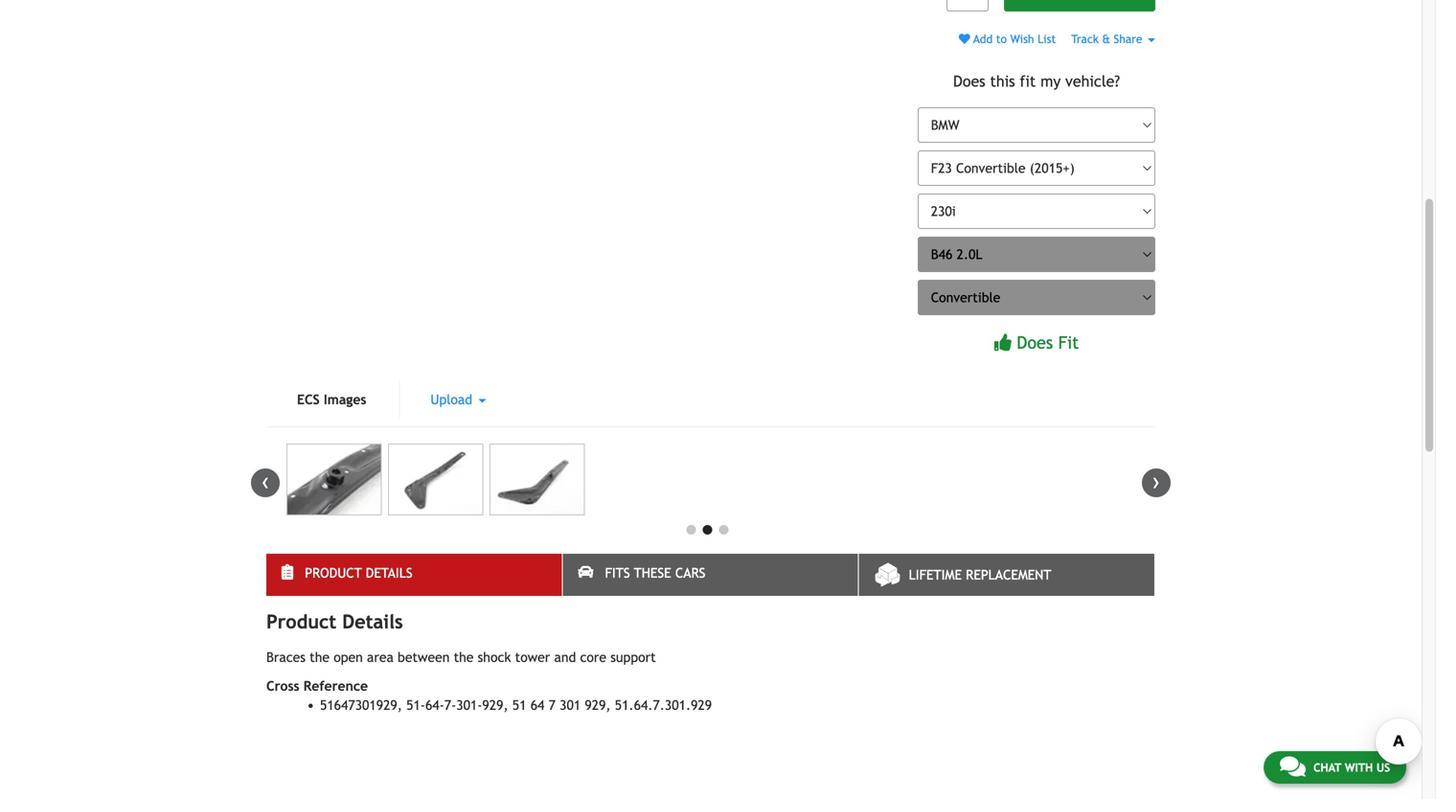 Task type: locate. For each thing, give the bounding box(es) containing it.
these
[[634, 566, 672, 581]]

details
[[366, 566, 413, 581], [342, 611, 403, 633]]

ecs images
[[297, 392, 367, 407]]

2 929, from the left
[[585, 698, 611, 713]]

support
[[611, 650, 656, 665]]

comments image
[[1281, 755, 1306, 778]]

does fit
[[1017, 333, 1080, 353]]

2 horizontal spatial es#2727930 - 51647301929 - front brace - left - braces the open area between the shock tower and core support - genuine bmw - bmw image
[[490, 444, 585, 516]]

None text field
[[947, 0, 989, 12]]

and
[[555, 650, 576, 665]]

1 vertical spatial does
[[1017, 333, 1054, 353]]

es#2727930 - 51647301929 - front brace - left - braces the open area between the shock tower and core support - genuine bmw - bmw image
[[287, 444, 382, 516], [388, 444, 483, 516], [490, 444, 585, 516]]

7
[[549, 698, 556, 713]]

this
[[991, 72, 1016, 90]]

929, left 51
[[483, 698, 509, 713]]

fits these cars link
[[563, 554, 859, 596]]

product
[[305, 566, 362, 581], [266, 611, 337, 633]]

2 the from the left
[[454, 650, 474, 665]]

›
[[1153, 469, 1161, 494]]

3 es#2727930 - 51647301929 - front brace - left - braces the open area between the shock tower and core support - genuine bmw - bmw image from the left
[[490, 444, 585, 516]]

my
[[1041, 72, 1061, 90]]

301-
[[457, 698, 483, 713]]

1 horizontal spatial does
[[1017, 333, 1054, 353]]

fit
[[1059, 333, 1080, 353]]

the left open
[[310, 650, 330, 665]]

51647301929,
[[320, 698, 403, 713]]

product up braces
[[266, 611, 337, 633]]

1 vertical spatial product
[[266, 611, 337, 633]]

fit
[[1020, 72, 1036, 90]]

does left this
[[954, 72, 986, 90]]

1 horizontal spatial the
[[454, 650, 474, 665]]

the left shock on the bottom
[[454, 650, 474, 665]]

does for does fit
[[1017, 333, 1054, 353]]

0 horizontal spatial es#2727930 - 51647301929 - front brace - left - braces the open area between the shock tower and core support - genuine bmw - bmw image
[[287, 444, 382, 516]]

product up open
[[305, 566, 362, 581]]

7-
[[445, 698, 457, 713]]

301
[[560, 698, 581, 713]]

product details link
[[266, 554, 562, 596]]

does right thumbs up image
[[1017, 333, 1054, 353]]

list
[[1038, 32, 1057, 46]]

0 horizontal spatial does
[[954, 72, 986, 90]]

does
[[954, 72, 986, 90], [1017, 333, 1054, 353]]

929, right 301
[[585, 698, 611, 713]]

tower
[[515, 650, 550, 665]]

929,
[[483, 698, 509, 713], [585, 698, 611, 713]]

cross
[[266, 679, 300, 694]]

shock
[[478, 650, 511, 665]]

product details
[[305, 566, 413, 581], [266, 611, 403, 633]]

share
[[1114, 32, 1143, 46]]

0 horizontal spatial the
[[310, 650, 330, 665]]

core
[[580, 650, 607, 665]]

the
[[310, 650, 330, 665], [454, 650, 474, 665]]

fits these cars
[[605, 566, 706, 581]]

1 horizontal spatial 929,
[[585, 698, 611, 713]]

0 vertical spatial does
[[954, 72, 986, 90]]

cross reference 51647301929, 51-64-7-301-929, 51 64 7 301 929, 51.64.7.301.929
[[266, 679, 712, 713]]

open
[[334, 650, 363, 665]]

ecs
[[297, 392, 320, 407]]

vehicle?
[[1066, 72, 1121, 90]]

1 horizontal spatial es#2727930 - 51647301929 - front brace - left - braces the open area between the shock tower and core support - genuine bmw - bmw image
[[388, 444, 483, 516]]

1 929, from the left
[[483, 698, 509, 713]]

› link
[[1143, 469, 1171, 497]]

0 horizontal spatial 929,
[[483, 698, 509, 713]]



Task type: describe. For each thing, give the bounding box(es) containing it.
track
[[1072, 32, 1099, 46]]

add to wish list link
[[959, 32, 1057, 46]]

track & share
[[1072, 32, 1146, 46]]

1 es#2727930 - 51647301929 - front brace - left - braces the open area between the shock tower and core support - genuine bmw - bmw image from the left
[[287, 444, 382, 516]]

1 vertical spatial product details
[[266, 611, 403, 633]]

0 vertical spatial product
[[305, 566, 362, 581]]

to
[[997, 32, 1007, 46]]

lifetime replacement
[[909, 567, 1052, 583]]

51.64.7.301.929
[[615, 698, 712, 713]]

51-
[[407, 698, 426, 713]]

0 vertical spatial product details
[[305, 566, 413, 581]]

area
[[367, 650, 394, 665]]

lifetime
[[909, 567, 962, 583]]

images
[[324, 392, 367, 407]]

wish
[[1011, 32, 1035, 46]]

add
[[974, 32, 993, 46]]

64
[[531, 698, 545, 713]]

ecs images link
[[266, 381, 397, 419]]

track & share button
[[1072, 32, 1156, 46]]

51
[[513, 698, 527, 713]]

chat with us link
[[1264, 752, 1407, 784]]

add to wish list
[[971, 32, 1057, 46]]

reference
[[304, 679, 368, 694]]

cars
[[676, 566, 706, 581]]

fits
[[605, 566, 630, 581]]

chat
[[1314, 761, 1342, 775]]

‹ link
[[251, 469, 280, 497]]

braces the open area between the shock tower and core support
[[266, 650, 660, 665]]

with
[[1346, 761, 1374, 775]]

2 es#2727930 - 51647301929 - front brace - left - braces the open area between the shock tower and core support - genuine bmw - bmw image from the left
[[388, 444, 483, 516]]

replacement
[[966, 567, 1052, 583]]

&
[[1103, 32, 1111, 46]]

heart image
[[959, 33, 971, 45]]

us
[[1377, 761, 1391, 775]]

1 vertical spatial details
[[342, 611, 403, 633]]

1 the from the left
[[310, 650, 330, 665]]

does for does this fit my vehicle?
[[954, 72, 986, 90]]

does this fit my vehicle?
[[954, 72, 1121, 90]]

lifetime replacement link
[[860, 554, 1155, 596]]

braces
[[266, 650, 306, 665]]

between
[[398, 650, 450, 665]]

upload button
[[400, 381, 517, 419]]

chat with us
[[1314, 761, 1391, 775]]

‹
[[262, 469, 269, 494]]

0 vertical spatial details
[[366, 566, 413, 581]]

upload
[[431, 392, 477, 407]]

thumbs up image
[[995, 334, 1012, 352]]

64-
[[426, 698, 445, 713]]



Task type: vqa. For each thing, say whether or not it's contained in the screenshot.
2020 corresponding to 2020 Porsche 718 Boxster 982 Base Convertible H4 2.0L Tire Parts & Accessories
no



